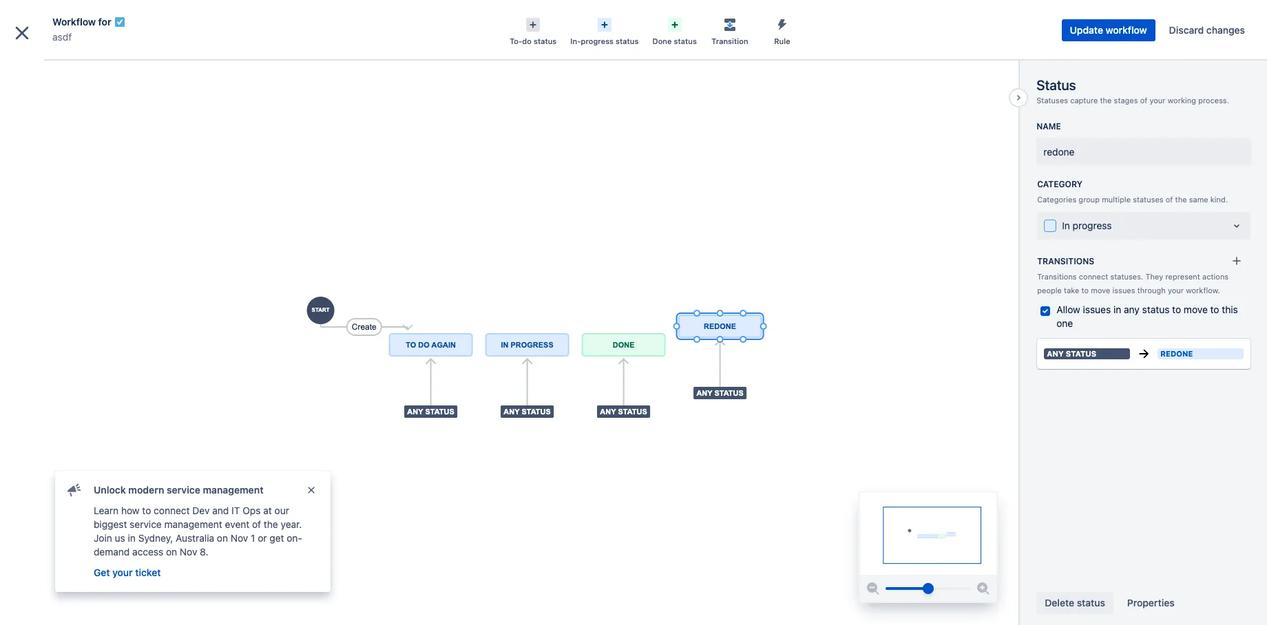 Task type: locate. For each thing, give the bounding box(es) containing it.
on
[[217, 533, 228, 544], [166, 546, 177, 558]]

status
[[1037, 77, 1076, 93], [1066, 349, 1097, 358]]

learn for learn how to connect dev and it ops at our biggest service management event of the year. join us in sydney, australia on nov 1 or get on- demand access on nov 8.
[[94, 505, 119, 517]]

transitions
[[1038, 256, 1095, 267], [1038, 272, 1077, 281]]

get your ticket button
[[92, 565, 162, 581]]

status down through
[[1143, 304, 1170, 316]]

your right get
[[112, 567, 133, 579]]

transitions inside transitions connect statuses. they represent actions people take to move issues through your workflow.
[[1038, 272, 1077, 281]]

1 vertical spatial of
[[1166, 195, 1174, 204]]

1 horizontal spatial redone
[[1161, 349, 1193, 358]]

discard changes
[[1170, 24, 1246, 36]]

1 transitions from the top
[[1038, 256, 1095, 267]]

nov left 1
[[231, 533, 248, 544]]

0 horizontal spatial learn
[[60, 595, 83, 606]]

in
[[1114, 304, 1122, 316], [128, 533, 136, 544], [44, 577, 50, 587]]

the inside "learn how to connect dev and it ops at our biggest service management event of the year. join us in sydney, australia on nov 1 or get on- demand access on nov 8."
[[264, 519, 278, 530]]

nov down australia
[[180, 546, 197, 558]]

0 vertical spatial move
[[1091, 286, 1111, 295]]

progress
[[581, 37, 614, 45], [1073, 220, 1112, 231]]

redone down allow issues in any status to move to this one
[[1161, 349, 1193, 358]]

0 horizontal spatial your
[[112, 567, 133, 579]]

1 horizontal spatial in
[[128, 533, 136, 544]]

0 horizontal spatial connect
[[154, 505, 190, 517]]

status right delete
[[1077, 597, 1106, 609]]

transitions up take
[[1038, 256, 1095, 267]]

create banner
[[0, 0, 1268, 39]]

0 vertical spatial status
[[1037, 77, 1076, 93]]

to-
[[510, 37, 522, 45]]

progress for in
[[1073, 220, 1112, 231]]

0 vertical spatial progress
[[581, 37, 614, 45]]

status inside button
[[1077, 597, 1106, 609]]

0 horizontal spatial nov
[[180, 546, 197, 558]]

0 vertical spatial redone
[[1044, 146, 1075, 158]]

in-progress status
[[571, 37, 639, 45]]

one
[[1057, 318, 1074, 329]]

your inside status statuses capture the stages of your working process.
[[1150, 96, 1166, 105]]

on down event
[[217, 533, 228, 544]]

you're
[[17, 577, 41, 587]]

same
[[1190, 195, 1209, 204]]

2 horizontal spatial the
[[1176, 195, 1187, 204]]

close workflow editor image
[[11, 22, 33, 44]]

2 vertical spatial of
[[252, 519, 261, 530]]

update
[[1070, 24, 1104, 36]]

unlock
[[94, 484, 126, 496]]

0 vertical spatial issues
[[1113, 286, 1136, 295]]

1 horizontal spatial of
[[1141, 96, 1148, 105]]

nov
[[231, 533, 248, 544], [180, 546, 197, 558]]

management up australia
[[164, 519, 222, 530]]

properties button
[[1119, 593, 1183, 615]]

people
[[1038, 286, 1062, 295]]

learn up biggest
[[94, 505, 119, 517]]

of inside category categories group multiple statuses of the same kind.
[[1166, 195, 1174, 204]]

2 vertical spatial the
[[264, 519, 278, 530]]

1 horizontal spatial progress
[[1073, 220, 1112, 231]]

1 horizontal spatial service
[[167, 484, 200, 496]]

us
[[115, 533, 125, 544]]

status inside status statuses capture the stages of your working process.
[[1037, 77, 1076, 93]]

move right take
[[1091, 286, 1111, 295]]

on down 'sydney,'
[[166, 546, 177, 558]]

modern
[[128, 484, 164, 496]]

issues inside transitions connect statuses. they represent actions people take to move issues through your workflow.
[[1113, 286, 1136, 295]]

to right take
[[1082, 286, 1089, 295]]

any
[[1124, 304, 1140, 316]]

connect down unlock modern service management
[[154, 505, 190, 517]]

done
[[653, 37, 672, 45]]

biggest
[[94, 519, 127, 530]]

0 vertical spatial the
[[1101, 96, 1112, 105]]

learn how to connect dev and it ops at our biggest service management event of the year. join us in sydney, australia on nov 1 or get on- demand access on nov 8.
[[94, 505, 302, 558]]

0 horizontal spatial redone
[[1044, 146, 1075, 158]]

of up 1
[[252, 519, 261, 530]]

progress for in-
[[581, 37, 614, 45]]

the down at
[[264, 519, 278, 530]]

learn more button
[[60, 595, 105, 606]]

categories
[[1038, 195, 1077, 204]]

ticket
[[135, 567, 161, 579]]

2 horizontal spatial of
[[1166, 195, 1174, 204]]

you're in the workflow viewfinder, use the arrow keys to move it element
[[860, 493, 998, 575]]

issues down statuses.
[[1113, 286, 1136, 295]]

redone
[[1044, 146, 1075, 158], [1161, 349, 1193, 358]]

create transition image
[[1232, 256, 1243, 267]]

of inside status statuses capture the stages of your working process.
[[1141, 96, 1148, 105]]

1 vertical spatial learn
[[60, 595, 83, 606]]

1 horizontal spatial your
[[1150, 96, 1166, 105]]

stages
[[1114, 96, 1138, 105]]

learn for learn more
[[60, 595, 83, 606]]

0 vertical spatial learn
[[94, 505, 119, 517]]

delete
[[1045, 597, 1075, 609]]

of right statuses
[[1166, 195, 1174, 204]]

discard changes button
[[1161, 19, 1254, 41]]

status inside popup button
[[616, 37, 639, 45]]

1 vertical spatial management
[[164, 519, 222, 530]]

group
[[1079, 195, 1100, 204]]

0 vertical spatial on
[[217, 533, 228, 544]]

of right stages
[[1141, 96, 1148, 105]]

managed
[[83, 577, 119, 587]]

in left any
[[1114, 304, 1122, 316]]

update workflow
[[1070, 24, 1148, 36]]

asdf down asdf link
[[41, 60, 62, 72]]

dismiss image
[[306, 485, 317, 496]]

0 horizontal spatial of
[[252, 519, 261, 530]]

connect up take
[[1079, 272, 1109, 281]]

workflow
[[1106, 24, 1148, 36]]

1 vertical spatial progress
[[1073, 220, 1112, 231]]

1 horizontal spatial issues
[[1113, 286, 1136, 295]]

to right how on the left bottom of the page
[[142, 505, 151, 517]]

redone down name
[[1044, 146, 1075, 158]]

in left the a
[[44, 577, 50, 587]]

progress right the in
[[1073, 220, 1112, 231]]

properties
[[1128, 597, 1175, 609]]

to down represent at right
[[1173, 304, 1182, 316]]

multiple
[[1102, 195, 1131, 204]]

1 horizontal spatial learn
[[94, 505, 119, 517]]

1 vertical spatial move
[[1184, 304, 1208, 316]]

0 vertical spatial of
[[1141, 96, 1148, 105]]

transitions connect statuses. they represent actions people take to move issues through your workflow.
[[1038, 272, 1229, 295]]

it
[[232, 505, 240, 517]]

learn inside "learn how to connect dev and it ops at our biggest service management event of the year. join us in sydney, australia on nov 1 or get on- demand access on nov 8."
[[94, 505, 119, 517]]

2 vertical spatial your
[[112, 567, 133, 579]]

group
[[6, 254, 160, 329], [6, 254, 160, 292], [6, 292, 160, 329]]

1 horizontal spatial the
[[1101, 96, 1112, 105]]

Search field
[[1006, 8, 1144, 30]]

0 vertical spatial your
[[1150, 96, 1166, 105]]

the inside category categories group multiple statuses of the same kind.
[[1176, 195, 1187, 204]]

1 horizontal spatial move
[[1184, 304, 1208, 316]]

create
[[510, 13, 540, 24]]

for
[[98, 16, 111, 28]]

progress inside popup button
[[581, 37, 614, 45]]

project
[[121, 577, 149, 587]]

0 vertical spatial transitions
[[1038, 256, 1095, 267]]

1 vertical spatial in
[[128, 533, 136, 544]]

1 horizontal spatial connect
[[1079, 272, 1109, 281]]

1 vertical spatial the
[[1176, 195, 1187, 204]]

in right us
[[128, 533, 136, 544]]

status statuses capture the stages of your working process.
[[1037, 77, 1230, 105]]

the left same
[[1176, 195, 1187, 204]]

1 vertical spatial nov
[[180, 546, 197, 558]]

in inside "learn how to connect dev and it ops at our biggest service management event of the year. join us in sydney, australia on nov 1 or get on- demand access on nov 8."
[[128, 533, 136, 544]]

statuses
[[1037, 96, 1069, 105]]

issues right "allow"
[[1083, 304, 1111, 316]]

2 horizontal spatial your
[[1168, 286, 1184, 295]]

status up statuses
[[1037, 77, 1076, 93]]

jira software image
[[36, 11, 128, 27], [36, 11, 128, 27]]

of
[[1141, 96, 1148, 105], [1166, 195, 1174, 204], [252, 519, 261, 530]]

issues
[[1113, 286, 1136, 295], [1083, 304, 1111, 316]]

0 vertical spatial connect
[[1079, 272, 1109, 281]]

0 horizontal spatial move
[[1091, 286, 1111, 295]]

at
[[263, 505, 272, 517]]

asdf down the workflow
[[52, 31, 72, 43]]

2 transitions from the top
[[1038, 272, 1077, 281]]

0 horizontal spatial progress
[[581, 37, 614, 45]]

working
[[1168, 96, 1197, 105]]

transitions up people on the top right of page
[[1038, 272, 1077, 281]]

demand
[[94, 546, 130, 558]]

1
[[251, 533, 255, 544]]

your
[[1150, 96, 1166, 105], [1168, 286, 1184, 295], [112, 567, 133, 579]]

0 horizontal spatial in
[[44, 577, 50, 587]]

0 horizontal spatial service
[[130, 519, 162, 530]]

rule
[[774, 37, 791, 45]]

represent
[[1166, 272, 1201, 281]]

to inside "learn how to connect dev and it ops at our biggest service management event of the year. join us in sydney, australia on nov 1 or get on- demand access on nov 8."
[[142, 505, 151, 517]]

the left stages
[[1101, 96, 1112, 105]]

your down represent at right
[[1168, 286, 1184, 295]]

capture
[[1071, 96, 1098, 105]]

learn
[[94, 505, 119, 517], [60, 595, 83, 606]]

learn down team-
[[60, 595, 83, 606]]

kind.
[[1211, 195, 1229, 204]]

0 horizontal spatial the
[[264, 519, 278, 530]]

progress right to-do status
[[581, 37, 614, 45]]

service up 'sydney,'
[[130, 519, 162, 530]]

open image
[[1229, 218, 1246, 234]]

1 vertical spatial on
[[166, 546, 177, 558]]

service up the dev
[[167, 484, 200, 496]]

status left done
[[616, 37, 639, 45]]

2 horizontal spatial in
[[1114, 304, 1122, 316]]

service
[[167, 484, 200, 496], [130, 519, 162, 530]]

0 vertical spatial asdf
[[52, 31, 72, 43]]

connect inside "learn how to connect dev and it ops at our biggest service management event of the year. join us in sydney, australia on nov 1 or get on- demand access on nov 8."
[[154, 505, 190, 517]]

1 vertical spatial connect
[[154, 505, 190, 517]]

learn more
[[60, 595, 105, 606]]

move
[[1091, 286, 1111, 295], [1184, 304, 1208, 316]]

1 vertical spatial your
[[1168, 286, 1184, 295]]

1 vertical spatial issues
[[1083, 304, 1111, 316]]

in progress
[[1063, 220, 1112, 231]]

0 horizontal spatial issues
[[1083, 304, 1111, 316]]

of inside "learn how to connect dev and it ops at our biggest service management event of the year. join us in sydney, australia on nov 1 or get on- demand access on nov 8."
[[252, 519, 261, 530]]

status right any
[[1066, 349, 1097, 358]]

move down "workflow."
[[1184, 304, 1208, 316]]

management up it
[[203, 484, 264, 496]]

your left working
[[1150, 96, 1166, 105]]

delete status
[[1045, 597, 1106, 609]]

0 vertical spatial in
[[1114, 304, 1122, 316]]

1 vertical spatial service
[[130, 519, 162, 530]]

learn inside 'button'
[[60, 595, 83, 606]]

1 vertical spatial status
[[1066, 349, 1097, 358]]

asdf
[[52, 31, 72, 43], [41, 60, 62, 72]]

status right done
[[674, 37, 697, 45]]

1 vertical spatial transitions
[[1038, 272, 1077, 281]]

1 horizontal spatial nov
[[231, 533, 248, 544]]



Task type: vqa. For each thing, say whether or not it's contained in the screenshot.
the bottom 'Validate'
no



Task type: describe. For each thing, give the bounding box(es) containing it.
you're in a team-managed project
[[17, 577, 149, 587]]

team-
[[60, 577, 83, 587]]

management inside "learn how to connect dev and it ops at our biggest service management event of the year. join us in sydney, australia on nov 1 or get on- demand access on nov 8."
[[164, 519, 222, 530]]

join
[[94, 533, 112, 544]]

transition button
[[704, 14, 756, 47]]

and
[[212, 505, 229, 517]]

in
[[1063, 220, 1071, 231]]

on-
[[287, 533, 302, 544]]

rule button
[[756, 14, 809, 47]]

issues inside allow issues in any status to move to this one
[[1083, 304, 1111, 316]]

they
[[1146, 272, 1164, 281]]

actions
[[1203, 272, 1229, 281]]

of for category
[[1166, 195, 1174, 204]]

transition
[[712, 37, 749, 45]]

0 vertical spatial service
[[167, 484, 200, 496]]

allow
[[1057, 304, 1081, 316]]

sydney,
[[138, 533, 173, 544]]

category categories group multiple statuses of the same kind.
[[1038, 179, 1229, 204]]

ops
[[243, 505, 261, 517]]

dev
[[192, 505, 210, 517]]

1 horizontal spatial on
[[217, 533, 228, 544]]

zoom out image
[[865, 581, 882, 597]]

workflow
[[52, 16, 96, 28]]

or
[[258, 533, 267, 544]]

workflow for
[[52, 16, 111, 28]]

do
[[522, 37, 532, 45]]

event
[[225, 519, 250, 530]]

get
[[94, 567, 110, 579]]

statuses.
[[1111, 272, 1144, 281]]

status dialog
[[0, 0, 1268, 626]]

the inside status statuses capture the stages of your working process.
[[1101, 96, 1112, 105]]

transitions for transitions
[[1038, 256, 1095, 267]]

allow issues in any status to move to this one
[[1057, 304, 1239, 329]]

to-do status
[[510, 37, 557, 45]]

8.
[[200, 546, 208, 558]]

your inside transitions connect statuses. they represent actions people take to move issues through your workflow.
[[1168, 286, 1184, 295]]

discard
[[1170, 24, 1204, 36]]

done status button
[[646, 14, 704, 47]]

0 vertical spatial nov
[[231, 533, 248, 544]]

service inside "learn how to connect dev and it ops at our biggest service management event of the year. join us in sydney, australia on nov 1 or get on- demand access on nov 8."
[[130, 519, 162, 530]]

2 vertical spatial in
[[44, 577, 50, 587]]

this
[[1222, 304, 1239, 316]]

get your ticket
[[94, 567, 161, 579]]

any
[[1047, 349, 1064, 358]]

to left this
[[1211, 304, 1220, 316]]

how
[[121, 505, 140, 517]]

a
[[53, 577, 57, 587]]

update workflow button
[[1062, 19, 1156, 41]]

1 vertical spatial asdf
[[41, 60, 62, 72]]

move inside transitions connect statuses. they represent actions people take to move issues through your workflow.
[[1091, 286, 1111, 295]]

to inside transitions connect statuses. they represent actions people take to move issues through your workflow.
[[1082, 286, 1089, 295]]

done status
[[653, 37, 697, 45]]

process.
[[1199, 96, 1230, 105]]

Zoom level range field
[[886, 575, 972, 603]]

0 horizontal spatial on
[[166, 546, 177, 558]]

1 vertical spatial redone
[[1161, 349, 1193, 358]]

name
[[1037, 121, 1062, 132]]

changes
[[1207, 24, 1246, 36]]

asdf inside "status" dialog
[[52, 31, 72, 43]]

zoom in image
[[976, 581, 992, 597]]

get
[[270, 533, 284, 544]]

category
[[1038, 179, 1083, 189]]

of for status
[[1141, 96, 1148, 105]]

status right do
[[534, 37, 557, 45]]

move inside allow issues in any status to move to this one
[[1184, 304, 1208, 316]]

primary element
[[8, 0, 1006, 38]]

workflow.
[[1186, 286, 1221, 295]]

in-progress status button
[[564, 14, 646, 47]]

0 vertical spatial management
[[203, 484, 264, 496]]

your inside get your ticket button
[[112, 567, 133, 579]]

take
[[1064, 286, 1080, 295]]

australia
[[176, 533, 214, 544]]

unlock modern service management
[[94, 484, 264, 496]]

delete status button
[[1037, 593, 1114, 615]]

year.
[[281, 519, 302, 530]]

in inside allow issues in any status to move to this one
[[1114, 304, 1122, 316]]

status inside allow issues in any status to move to this one
[[1143, 304, 1170, 316]]

any status
[[1047, 349, 1097, 358]]

connect inside transitions connect statuses. they represent actions people take to move issues through your workflow.
[[1079, 272, 1109, 281]]

our
[[275, 505, 289, 517]]

transitions for transitions connect statuses. they represent actions people take to move issues through your workflow.
[[1038, 272, 1077, 281]]

comment image
[[66, 482, 83, 499]]

through
[[1138, 286, 1166, 295]]

to-do status button
[[503, 14, 564, 47]]

create button
[[502, 8, 549, 30]]

in-
[[571, 37, 581, 45]]

access
[[132, 546, 163, 558]]

more
[[85, 595, 105, 606]]



